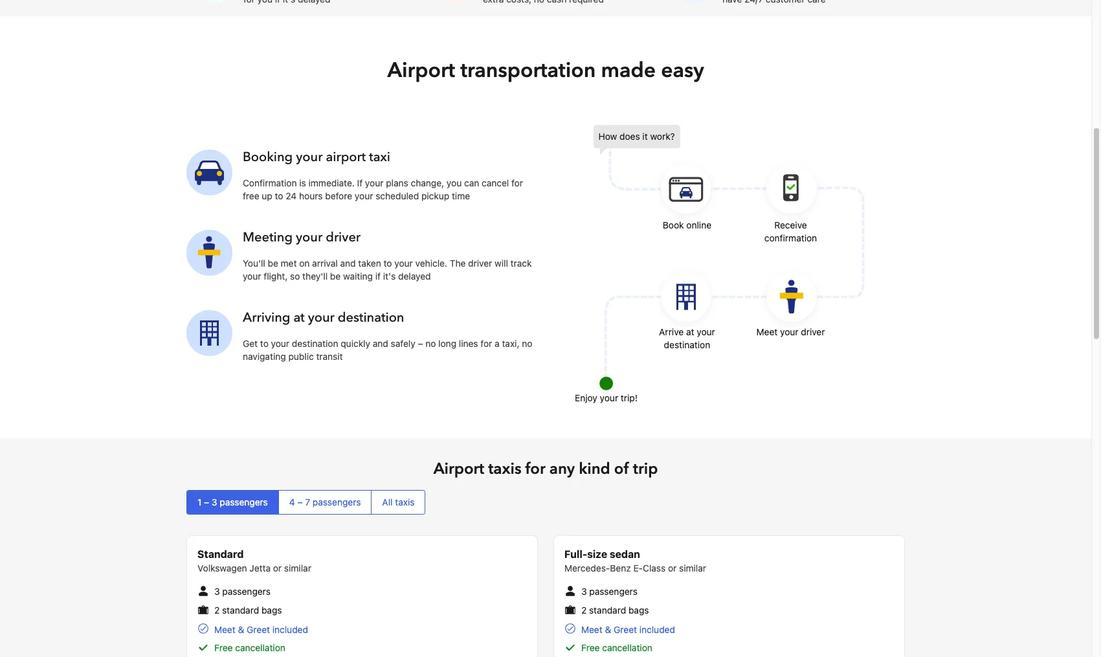 Task type: locate. For each thing, give the bounding box(es) containing it.
2 for size
[[582, 605, 587, 616]]

2 standard bags
[[214, 605, 282, 616], [582, 605, 649, 616]]

0 vertical spatial for
[[512, 177, 523, 188]]

you'll
[[243, 258, 265, 269]]

cancellation
[[235, 642, 286, 653], [602, 642, 653, 653]]

1 horizontal spatial free cancellation
[[582, 642, 653, 653]]

destination up quickly on the left of page
[[338, 309, 404, 326]]

0 horizontal spatial free cancellation
[[214, 642, 286, 653]]

2 included from the left
[[640, 624, 675, 635]]

3 inside sort results by element
[[212, 497, 217, 508]]

and inside the "you'll be met on arrival and taken to your vehicle. the driver will track your flight, so they'll be waiting if it's delayed"
[[340, 258, 356, 269]]

0 horizontal spatial cancellation
[[235, 642, 286, 653]]

3 passengers for volkswagen
[[214, 586, 271, 597]]

safely
[[391, 338, 416, 349]]

similar inside standard volkswagen jetta or similar
[[284, 563, 311, 574]]

cancellation for sedan
[[602, 642, 653, 653]]

taxis inside sort results by element
[[395, 497, 415, 508]]

and up waiting
[[340, 258, 356, 269]]

1 horizontal spatial 3 passengers
[[582, 586, 638, 597]]

and
[[340, 258, 356, 269], [373, 338, 388, 349]]

kind
[[579, 458, 611, 480]]

at right arriving
[[294, 309, 305, 326]]

1 horizontal spatial included
[[640, 624, 675, 635]]

0 horizontal spatial 3 passengers
[[214, 586, 271, 597]]

2 meet & greet included from the left
[[582, 624, 675, 635]]

2 & from the left
[[605, 624, 612, 635]]

0 horizontal spatial 2 standard bags
[[214, 605, 282, 616]]

the
[[450, 258, 466, 269]]

how
[[599, 131, 617, 142]]

at inside arrive at your destination
[[687, 326, 695, 337]]

driver
[[326, 229, 361, 246], [468, 258, 492, 269], [801, 326, 825, 337]]

flight,
[[264, 271, 288, 282]]

airport taxis for any kind of trip
[[434, 458, 658, 480]]

hours
[[299, 190, 323, 201]]

2 no from the left
[[522, 338, 533, 349]]

0 horizontal spatial at
[[294, 309, 305, 326]]

no
[[426, 338, 436, 349], [522, 338, 533, 349]]

bags for sedan
[[629, 605, 649, 616]]

and for arriving at your destination
[[373, 338, 388, 349]]

1 horizontal spatial similar
[[679, 563, 707, 574]]

airport for airport transportation made easy
[[388, 56, 455, 85]]

can
[[464, 177, 479, 188]]

–
[[418, 338, 423, 349], [204, 497, 209, 508], [298, 497, 303, 508]]

1 meet & greet included from the left
[[214, 624, 308, 635]]

1 bags from the left
[[262, 605, 282, 616]]

meet & greet included down benz
[[582, 624, 675, 635]]

be down arrival
[[330, 271, 341, 282]]

0 vertical spatial taxis
[[488, 458, 522, 480]]

3 for full-
[[582, 586, 587, 597]]

for left a
[[481, 338, 492, 349]]

1 horizontal spatial greet
[[614, 624, 637, 635]]

0 horizontal spatial and
[[340, 258, 356, 269]]

all taxis
[[382, 497, 415, 508]]

1 3 passengers from the left
[[214, 586, 271, 597]]

&
[[238, 624, 244, 635], [605, 624, 612, 635]]

1 vertical spatial to
[[384, 258, 392, 269]]

and inside get to your destination quickly and safely – no long lines for a taxi, no navigating public transit
[[373, 338, 388, 349]]

waiting
[[343, 271, 373, 282]]

1 free from the left
[[214, 642, 233, 653]]

to up it's on the left of the page
[[384, 258, 392, 269]]

2 free cancellation from the left
[[582, 642, 653, 653]]

4
[[289, 497, 295, 508]]

0 vertical spatial driver
[[326, 229, 361, 246]]

1 horizontal spatial 2
[[582, 605, 587, 616]]

0 horizontal spatial –
[[204, 497, 209, 508]]

2 horizontal spatial driver
[[801, 326, 825, 337]]

0 horizontal spatial or
[[273, 563, 282, 574]]

at right arrive
[[687, 326, 695, 337]]

3 for standard
[[214, 586, 220, 597]]

2 down volkswagen
[[214, 605, 220, 616]]

meet
[[757, 326, 778, 337], [214, 624, 236, 635], [582, 624, 603, 635]]

1 horizontal spatial driver
[[468, 258, 492, 269]]

or right jetta
[[273, 563, 282, 574]]

0 horizontal spatial included
[[273, 624, 308, 635]]

2 bags from the left
[[629, 605, 649, 616]]

similar right jetta
[[284, 563, 311, 574]]

1 included from the left
[[273, 624, 308, 635]]

0 horizontal spatial driver
[[326, 229, 361, 246]]

or
[[273, 563, 282, 574], [668, 563, 677, 574]]

free cancellation for sedan
[[582, 642, 653, 653]]

1 vertical spatial driver
[[468, 258, 492, 269]]

destination up public
[[292, 338, 338, 349]]

2
[[214, 605, 220, 616], [582, 605, 587, 616]]

arrive
[[659, 326, 684, 337]]

2 standard bags down benz
[[582, 605, 649, 616]]

0 horizontal spatial meet & greet included
[[214, 624, 308, 635]]

booking airport taxi image for arriving at your destination
[[187, 310, 232, 356]]

public
[[288, 351, 314, 362]]

2 free from the left
[[582, 642, 600, 653]]

1 cancellation from the left
[[235, 642, 286, 653]]

at
[[294, 309, 305, 326], [687, 326, 695, 337]]

arrive at your destination
[[659, 326, 716, 350]]

2 2 from the left
[[582, 605, 587, 616]]

0 vertical spatial to
[[275, 190, 283, 201]]

sort results by element
[[187, 490, 905, 515]]

be up flight,
[[268, 258, 278, 269]]

get
[[243, 338, 258, 349]]

1 similar from the left
[[284, 563, 311, 574]]

how does it work?
[[599, 131, 675, 142]]

2 for volkswagen
[[214, 605, 220, 616]]

2 vertical spatial driver
[[801, 326, 825, 337]]

1 horizontal spatial standard
[[589, 605, 626, 616]]

greet down benz
[[614, 624, 637, 635]]

meet & greet included for sedan
[[582, 624, 675, 635]]

& down volkswagen
[[238, 624, 244, 635]]

2 down mercedes-
[[582, 605, 587, 616]]

enjoy your trip!
[[575, 392, 638, 403]]

0 horizontal spatial no
[[426, 338, 436, 349]]

0 vertical spatial and
[[340, 258, 356, 269]]

or right class on the bottom of page
[[668, 563, 677, 574]]

0 horizontal spatial free
[[214, 642, 233, 653]]

1 vertical spatial and
[[373, 338, 388, 349]]

to up navigating
[[260, 338, 269, 349]]

2 standard bags down jetta
[[214, 605, 282, 616]]

& down benz
[[605, 624, 612, 635]]

for left any
[[526, 458, 546, 480]]

3 right 1
[[212, 497, 217, 508]]

0 horizontal spatial standard
[[222, 605, 259, 616]]

1 horizontal spatial 2 standard bags
[[582, 605, 649, 616]]

change,
[[411, 177, 444, 188]]

or inside standard volkswagen jetta or similar
[[273, 563, 282, 574]]

airport
[[388, 56, 455, 85], [434, 458, 485, 480]]

book
[[663, 219, 684, 230]]

0 horizontal spatial similar
[[284, 563, 311, 574]]

taxis
[[488, 458, 522, 480], [395, 497, 415, 508]]

be
[[268, 258, 278, 269], [330, 271, 341, 282]]

standard down benz
[[589, 605, 626, 616]]

included
[[273, 624, 308, 635], [640, 624, 675, 635]]

0 horizontal spatial meet
[[214, 624, 236, 635]]

1 horizontal spatial and
[[373, 338, 388, 349]]

greet
[[247, 624, 270, 635], [614, 624, 637, 635]]

included for jetta
[[273, 624, 308, 635]]

2 vertical spatial to
[[260, 338, 269, 349]]

1 horizontal spatial at
[[687, 326, 695, 337]]

1
[[198, 497, 202, 508]]

1 horizontal spatial free
[[582, 642, 600, 653]]

meet & greet included down jetta
[[214, 624, 308, 635]]

1 horizontal spatial or
[[668, 563, 677, 574]]

destination inside arrive at your destination
[[664, 339, 711, 350]]

taxis right all
[[395, 497, 415, 508]]

sedan
[[610, 548, 640, 560]]

1 no from the left
[[426, 338, 436, 349]]

on
[[299, 258, 310, 269]]

1 standard from the left
[[222, 605, 259, 616]]

2 greet from the left
[[614, 624, 637, 635]]

– inside get to your destination quickly and safely – no long lines for a taxi, no navigating public transit
[[418, 338, 423, 349]]

similar
[[284, 563, 311, 574], [679, 563, 707, 574]]

1 horizontal spatial to
[[275, 190, 283, 201]]

0 horizontal spatial for
[[481, 338, 492, 349]]

1 horizontal spatial meet
[[582, 624, 603, 635]]

at for arrive
[[687, 326, 695, 337]]

taxis up sort results by element
[[488, 458, 522, 480]]

1 vertical spatial be
[[330, 271, 341, 282]]

similar right class on the bottom of page
[[679, 563, 707, 574]]

1 horizontal spatial for
[[512, 177, 523, 188]]

long
[[439, 338, 457, 349]]

2 standard bags for sedan
[[582, 605, 649, 616]]

1 horizontal spatial taxis
[[488, 458, 522, 480]]

0 horizontal spatial 2
[[214, 605, 220, 616]]

0 horizontal spatial bags
[[262, 605, 282, 616]]

no right taxi,
[[522, 338, 533, 349]]

1 horizontal spatial &
[[605, 624, 612, 635]]

to inside the "you'll be met on arrival and taken to your vehicle. the driver will track your flight, so they'll be waiting if it's delayed"
[[384, 258, 392, 269]]

and left safely
[[373, 338, 388, 349]]

0 vertical spatial airport
[[388, 56, 455, 85]]

booking airport taxi image
[[594, 125, 866, 397], [187, 150, 232, 196], [187, 230, 232, 276], [187, 310, 232, 356]]

any
[[550, 458, 575, 480]]

1 greet from the left
[[247, 624, 270, 635]]

airport transportation made easy
[[388, 56, 704, 85]]

destination down arrive
[[664, 339, 711, 350]]

1 horizontal spatial –
[[298, 497, 303, 508]]

1 horizontal spatial meet & greet included
[[582, 624, 675, 635]]

2 horizontal spatial –
[[418, 338, 423, 349]]

3 passengers for size
[[582, 586, 638, 597]]

included for sedan
[[640, 624, 675, 635]]

to inside get to your destination quickly and safely – no long lines for a taxi, no navigating public transit
[[260, 338, 269, 349]]

destination
[[338, 309, 404, 326], [292, 338, 338, 349], [664, 339, 711, 350]]

no left long
[[426, 338, 436, 349]]

– for 4 – 7 passengers
[[298, 497, 303, 508]]

passengers down benz
[[590, 586, 638, 597]]

1 2 from the left
[[214, 605, 220, 616]]

free for size
[[582, 642, 600, 653]]

0 horizontal spatial greet
[[247, 624, 270, 635]]

1 2 standard bags from the left
[[214, 605, 282, 616]]

bags down e-
[[629, 605, 649, 616]]

0 horizontal spatial to
[[260, 338, 269, 349]]

transit
[[316, 351, 343, 362]]

to right up
[[275, 190, 283, 201]]

3
[[212, 497, 217, 508], [214, 586, 220, 597], [582, 586, 587, 597]]

2 2 standard bags from the left
[[582, 605, 649, 616]]

free for volkswagen
[[214, 642, 233, 653]]

you'll be met on arrival and taken to your vehicle. the driver will track your flight, so they'll be waiting if it's delayed
[[243, 258, 532, 282]]

bags down jetta
[[262, 605, 282, 616]]

3 passengers down benz
[[582, 586, 638, 597]]

0 horizontal spatial be
[[268, 258, 278, 269]]

jetta
[[250, 563, 271, 574]]

1 or from the left
[[273, 563, 282, 574]]

2 3 passengers from the left
[[582, 586, 638, 597]]

0 horizontal spatial taxis
[[395, 497, 415, 508]]

delayed
[[398, 271, 431, 282]]

1 horizontal spatial bags
[[629, 605, 649, 616]]

standard
[[222, 605, 259, 616], [589, 605, 626, 616]]

1 free cancellation from the left
[[214, 642, 286, 653]]

for
[[512, 177, 523, 188], [481, 338, 492, 349], [526, 458, 546, 480]]

3 down volkswagen
[[214, 586, 220, 597]]

or inside full-size sedan mercedes-benz e-class or similar
[[668, 563, 677, 574]]

2 similar from the left
[[679, 563, 707, 574]]

2 horizontal spatial to
[[384, 258, 392, 269]]

free
[[214, 642, 233, 653], [582, 642, 600, 653]]

free cancellation for jetta
[[214, 642, 286, 653]]

if
[[376, 271, 381, 282]]

1 vertical spatial for
[[481, 338, 492, 349]]

meet & greet included
[[214, 624, 308, 635], [582, 624, 675, 635]]

1 horizontal spatial cancellation
[[602, 642, 653, 653]]

2 cancellation from the left
[[602, 642, 653, 653]]

size
[[588, 548, 608, 560]]

3 down mercedes-
[[582, 586, 587, 597]]

2 standard from the left
[[589, 605, 626, 616]]

at for arriving
[[294, 309, 305, 326]]

meet for full-
[[582, 624, 603, 635]]

to
[[275, 190, 283, 201], [384, 258, 392, 269], [260, 338, 269, 349]]

3 passengers
[[214, 586, 271, 597], [582, 586, 638, 597]]

your inside get to your destination quickly and safely – no long lines for a taxi, no navigating public transit
[[271, 338, 290, 349]]

1 horizontal spatial no
[[522, 338, 533, 349]]

– right 1
[[204, 497, 209, 508]]

class
[[643, 563, 666, 574]]

1 vertical spatial airport
[[434, 458, 485, 480]]

destination inside get to your destination quickly and safely – no long lines for a taxi, no navigating public transit
[[292, 338, 338, 349]]

0 horizontal spatial &
[[238, 624, 244, 635]]

1 vertical spatial taxis
[[395, 497, 415, 508]]

volkswagen
[[198, 563, 247, 574]]

greet down jetta
[[247, 624, 270, 635]]

2 vertical spatial for
[[526, 458, 546, 480]]

2 or from the left
[[668, 563, 677, 574]]

standard down volkswagen
[[222, 605, 259, 616]]

for right "cancel"
[[512, 177, 523, 188]]

– right safely
[[418, 338, 423, 349]]

passengers down jetta
[[222, 586, 271, 597]]

– left the '7'
[[298, 497, 303, 508]]

3 passengers down jetta
[[214, 586, 271, 597]]

1 horizontal spatial be
[[330, 271, 341, 282]]

1 & from the left
[[238, 624, 244, 635]]



Task type: describe. For each thing, give the bounding box(es) containing it.
driver inside the "you'll be met on arrival and taken to your vehicle. the driver will track your flight, so they'll be waiting if it's delayed"
[[468, 258, 492, 269]]

greet for sedan
[[614, 624, 637, 635]]

pickup
[[422, 190, 450, 201]]

& for volkswagen
[[238, 624, 244, 635]]

time
[[452, 190, 470, 201]]

& for size
[[605, 624, 612, 635]]

immediate.
[[309, 177, 355, 188]]

meet & greet included for jetta
[[214, 624, 308, 635]]

booking airport taxi image for meeting your driver
[[187, 230, 232, 276]]

arriving
[[243, 309, 290, 326]]

7
[[305, 497, 310, 508]]

taxis for all
[[395, 497, 415, 508]]

for inside confirmation is immediate. if your plans change, you can cancel for free up to 24 hours before your scheduled pickup time
[[512, 177, 523, 188]]

up
[[262, 190, 273, 201]]

of
[[614, 458, 629, 480]]

to inside confirmation is immediate. if your plans change, you can cancel for free up to 24 hours before your scheduled pickup time
[[275, 190, 283, 201]]

standard for volkswagen
[[222, 605, 259, 616]]

airport
[[326, 148, 366, 166]]

e-
[[634, 563, 643, 574]]

standard
[[198, 548, 244, 560]]

booking your airport taxi
[[243, 148, 390, 166]]

benz
[[610, 563, 631, 574]]

full-size sedan mercedes-benz e-class or similar
[[565, 548, 707, 574]]

passengers right the '7'
[[313, 497, 361, 508]]

4 – 7 passengers
[[289, 497, 361, 508]]

airport for airport taxis for any kind of trip
[[434, 458, 485, 480]]

is
[[299, 177, 306, 188]]

taxi,
[[502, 338, 520, 349]]

free
[[243, 190, 259, 201]]

booking
[[243, 148, 293, 166]]

easy
[[661, 56, 704, 85]]

full-
[[565, 548, 588, 560]]

they'll
[[303, 271, 328, 282]]

driver for meet your driver
[[801, 326, 825, 337]]

so
[[290, 271, 300, 282]]

if
[[357, 177, 363, 188]]

destination for arriving at your destination
[[338, 309, 404, 326]]

you
[[447, 177, 462, 188]]

online
[[687, 219, 712, 230]]

receive confirmation
[[765, 219, 817, 243]]

it
[[643, 131, 648, 142]]

meeting
[[243, 229, 293, 246]]

all
[[382, 497, 393, 508]]

arriving at your destination
[[243, 309, 404, 326]]

work?
[[651, 131, 675, 142]]

it's
[[383, 271, 396, 282]]

will
[[495, 258, 508, 269]]

navigating
[[243, 351, 286, 362]]

meet for standard
[[214, 624, 236, 635]]

similar inside full-size sedan mercedes-benz e-class or similar
[[679, 563, 707, 574]]

a
[[495, 338, 500, 349]]

destination for get to your destination quickly and safely – no long lines for a taxi, no navigating public transit
[[292, 338, 338, 349]]

confirmation is immediate. if your plans change, you can cancel for free up to 24 hours before your scheduled pickup time
[[243, 177, 523, 201]]

does
[[620, 131, 640, 142]]

confirmation
[[765, 232, 817, 243]]

cancel
[[482, 177, 509, 188]]

destination for arrive at your destination
[[664, 339, 711, 350]]

taken
[[358, 258, 381, 269]]

trip
[[633, 458, 658, 480]]

0 vertical spatial be
[[268, 258, 278, 269]]

book online
[[663, 219, 712, 230]]

before
[[325, 190, 352, 201]]

1 – 3 passengers
[[198, 497, 268, 508]]

meeting your driver
[[243, 229, 361, 246]]

taxis for airport
[[488, 458, 522, 480]]

made
[[601, 56, 656, 85]]

arrival
[[312, 258, 338, 269]]

scheduled
[[376, 190, 419, 201]]

enjoy
[[575, 392, 598, 403]]

track
[[511, 258, 532, 269]]

taxi
[[369, 148, 390, 166]]

meet your driver
[[757, 326, 825, 337]]

cancellation for jetta
[[235, 642, 286, 653]]

– for 1 – 3 passengers
[[204, 497, 209, 508]]

booking airport taxi image for booking your airport taxi
[[187, 150, 232, 196]]

bags for jetta
[[262, 605, 282, 616]]

lines
[[459, 338, 478, 349]]

met
[[281, 258, 297, 269]]

driver for meeting your driver
[[326, 229, 361, 246]]

mercedes-
[[565, 563, 610, 574]]

trip!
[[621, 392, 638, 403]]

standard volkswagen jetta or similar
[[198, 548, 311, 574]]

get to your destination quickly and safely – no long lines for a taxi, no navigating public transit
[[243, 338, 533, 362]]

greet for jetta
[[247, 624, 270, 635]]

transportation
[[461, 56, 596, 85]]

receive
[[775, 219, 807, 230]]

passengers right 1
[[220, 497, 268, 508]]

vehicle.
[[416, 258, 447, 269]]

and for meeting your driver
[[340, 258, 356, 269]]

2 standard bags for jetta
[[214, 605, 282, 616]]

confirmation
[[243, 177, 297, 188]]

for inside get to your destination quickly and safely – no long lines for a taxi, no navigating public transit
[[481, 338, 492, 349]]

2 horizontal spatial meet
[[757, 326, 778, 337]]

quickly
[[341, 338, 370, 349]]

2 horizontal spatial for
[[526, 458, 546, 480]]

plans
[[386, 177, 409, 188]]

your inside arrive at your destination
[[697, 326, 716, 337]]

standard for size
[[589, 605, 626, 616]]

24
[[286, 190, 297, 201]]



Task type: vqa. For each thing, say whether or not it's contained in the screenshot.
"on"
yes



